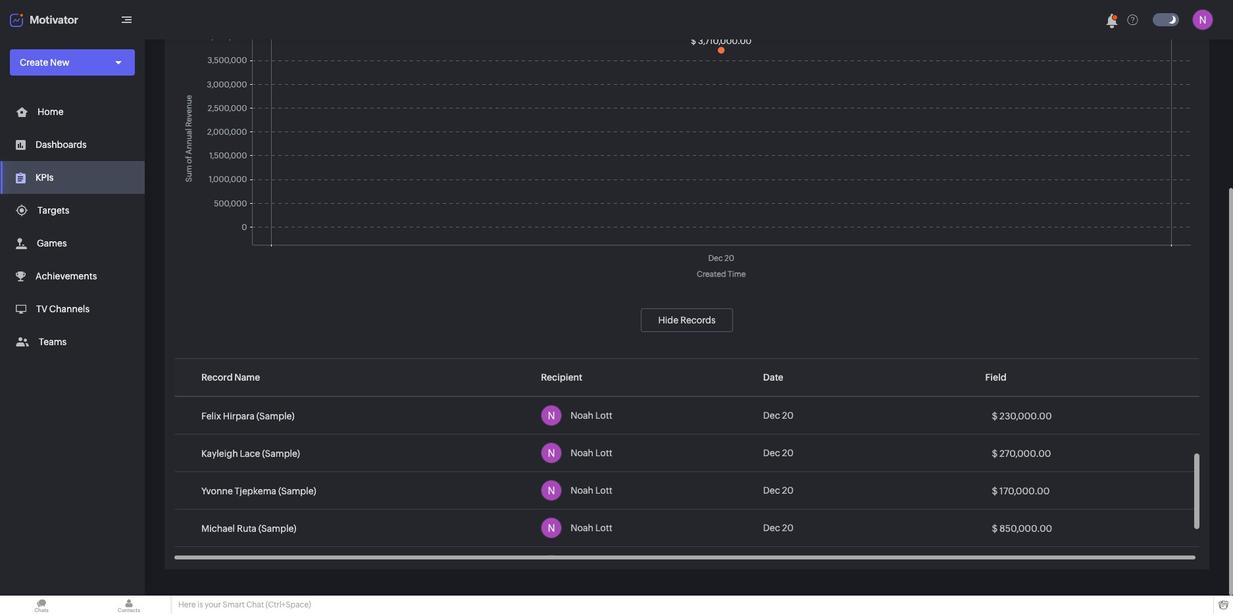 Task type: describe. For each thing, give the bounding box(es) containing it.
michael ruta (sample)
[[201, 524, 296, 534]]

noah for felix hirpara (sample)
[[571, 411, 594, 421]]

noah lott for tresa sweely (sample)
[[571, 373, 613, 384]]

(sample) for felix hirpara (sample)
[[257, 411, 295, 422]]

lott for tresa sweely (sample)
[[596, 373, 613, 384]]

michael
[[201, 524, 235, 534]]

dec for $ 850,000.00
[[763, 523, 781, 534]]

user image
[[1193, 9, 1214, 30]]

dec 20 for $ 270,000.00
[[763, 448, 794, 459]]

tv channels
[[36, 304, 90, 315]]

tresa
[[201, 374, 224, 384]]

yvonne
[[201, 486, 233, 497]]

(sample) for yvonne tjepkema (sample)
[[278, 486, 316, 497]]

dec for $ 230,000.00
[[763, 411, 781, 421]]

felix
[[201, 411, 221, 422]]

20 for $ 850,000.00
[[782, 523, 794, 534]]

create new
[[20, 57, 69, 68]]

is
[[197, 601, 203, 610]]

lott for kayleigh lace (sample)
[[596, 448, 613, 459]]

$ for $ 850,000.00
[[992, 524, 998, 534]]

noah for kayleigh lace (sample)
[[571, 448, 594, 459]]

lott for michael ruta (sample)
[[596, 523, 613, 534]]

noah for tresa sweely (sample)
[[571, 373, 594, 384]]

170,000.00
[[1000, 486, 1050, 497]]

contacts image
[[88, 596, 170, 615]]

chat
[[246, 601, 264, 610]]

6 dec 20 from the top
[[763, 561, 794, 571]]

$ 190,000.00
[[992, 374, 1051, 384]]

ruta
[[237, 524, 257, 534]]

$ for $ 190,000.00
[[992, 374, 998, 384]]

new
[[50, 57, 69, 68]]

$ 270,000.00
[[992, 449, 1052, 459]]

6 20 from the top
[[782, 561, 794, 571]]

dec 20 for $ 230,000.00
[[763, 411, 794, 421]]

$ 230,000.00
[[992, 411, 1052, 422]]

tjepkema
[[235, 486, 277, 497]]

20 for $ 230,000.00
[[782, 411, 794, 421]]

noah lott for kayleigh lace (sample)
[[571, 448, 613, 459]]

dec for $ 170,000.00
[[763, 486, 781, 496]]

20 for $ 170,000.00
[[782, 486, 794, 496]]

20 for $ 270,000.00
[[782, 448, 794, 459]]

$ for $ 270,000.00
[[992, 449, 998, 459]]

felix hirpara (sample)
[[201, 411, 295, 422]]

850,000.00
[[1000, 524, 1053, 534]]

hide records
[[659, 315, 716, 326]]

help image
[[1128, 14, 1139, 25]]

dec 20 for $ 190,000.00
[[763, 373, 794, 384]]

$ for $ 230,000.00
[[992, 411, 998, 422]]

games
[[37, 238, 67, 249]]

kayleigh lace (sample)
[[201, 449, 300, 459]]

username image for yvonne tjepkema (sample)
[[541, 481, 562, 502]]

lott for yvonne tjepkema (sample)
[[596, 486, 613, 496]]

(sample) for tresa sweely (sample)
[[258, 374, 296, 384]]

dec 20 for $ 170,000.00
[[763, 486, 794, 496]]

here
[[178, 601, 196, 610]]

your
[[205, 601, 221, 610]]



Task type: locate. For each thing, give the bounding box(es) containing it.
dec
[[763, 373, 781, 384], [763, 411, 781, 421], [763, 448, 781, 459], [763, 486, 781, 496], [763, 523, 781, 534], [763, 561, 781, 571]]

5 20 from the top
[[782, 523, 794, 534]]

5 lott from the top
[[596, 523, 613, 534]]

1 $ from the top
[[992, 374, 998, 384]]

records
[[681, 315, 716, 326]]

tab panel
[[174, 0, 1204, 615]]

lott for felix hirpara (sample)
[[596, 411, 613, 421]]

(sample) right tjepkema
[[278, 486, 316, 497]]

list
[[0, 95, 145, 359]]

(sample) right the lace
[[262, 449, 300, 459]]

3 username image from the top
[[541, 443, 562, 464]]

(sample) for kayleigh lace (sample)
[[262, 449, 300, 459]]

2 username image from the top
[[541, 405, 562, 427]]

$ left 850,000.00
[[992, 524, 998, 534]]

4 dec 20 from the top
[[763, 486, 794, 496]]

$ 850,000.00
[[992, 524, 1053, 534]]

$
[[992, 374, 998, 384], [992, 411, 998, 422], [992, 449, 998, 459], [992, 486, 998, 497], [992, 524, 998, 534]]

$ left 270,000.00
[[992, 449, 998, 459]]

2 lott from the top
[[596, 411, 613, 421]]

field
[[986, 373, 1007, 383]]

6 dec from the top
[[763, 561, 781, 571]]

4 20 from the top
[[782, 486, 794, 496]]

here is your smart chat (ctrl+space)
[[178, 601, 311, 610]]

hide records button
[[641, 309, 733, 332]]

4 dec from the top
[[763, 486, 781, 496]]

hide
[[659, 315, 679, 326]]

targets
[[38, 205, 69, 216]]

username image for tresa sweely (sample)
[[541, 368, 562, 389]]

hirpara
[[223, 411, 255, 422]]

motivator
[[30, 13, 78, 26]]

5 noah from the top
[[571, 523, 594, 534]]

2 dec 20 from the top
[[763, 411, 794, 421]]

3 $ from the top
[[992, 449, 998, 459]]

username image for kayleigh lace (sample)
[[541, 443, 562, 464]]

record name
[[201, 373, 260, 383]]

4 noah from the top
[[571, 486, 594, 496]]

dec 20
[[763, 373, 794, 384], [763, 411, 794, 421], [763, 448, 794, 459], [763, 486, 794, 496], [763, 523, 794, 534], [763, 561, 794, 571]]

270,000.00
[[1000, 449, 1052, 459]]

3 lott from the top
[[596, 448, 613, 459]]

sweely
[[226, 374, 257, 384]]

name
[[235, 373, 260, 383]]

1 dec 20 from the top
[[763, 373, 794, 384]]

kpis
[[36, 172, 54, 183]]

4 username image from the top
[[541, 481, 562, 502]]

1 username image from the top
[[541, 368, 562, 389]]

tab panel containing hide records
[[174, 0, 1204, 615]]

(sample) for michael ruta (sample)
[[258, 524, 296, 534]]

$ left the 170,000.00
[[992, 486, 998, 497]]

230,000.00
[[1000, 411, 1052, 422]]

4 noah lott from the top
[[571, 486, 613, 496]]

(sample)
[[258, 374, 296, 384], [257, 411, 295, 422], [262, 449, 300, 459], [278, 486, 316, 497], [258, 524, 296, 534]]

$ 170,000.00
[[992, 486, 1050, 497]]

$ for $ 170,000.00
[[992, 486, 998, 497]]

home
[[38, 107, 64, 117]]

2 noah from the top
[[571, 411, 594, 421]]

username image for felix hirpara (sample)
[[541, 405, 562, 427]]

noah lott for michael ruta (sample)
[[571, 523, 613, 534]]

(sample) right hirpara
[[257, 411, 295, 422]]

3 20 from the top
[[782, 448, 794, 459]]

channels
[[49, 304, 90, 315]]

recipient
[[541, 373, 583, 383]]

1 noah lott from the top
[[571, 373, 613, 384]]

noah
[[571, 373, 594, 384], [571, 411, 594, 421], [571, 448, 594, 459], [571, 486, 594, 496], [571, 523, 594, 534]]

5 dec from the top
[[763, 523, 781, 534]]

(ctrl+space)
[[266, 601, 311, 610]]

list containing home
[[0, 95, 145, 359]]

tresa sweely (sample)
[[201, 374, 296, 384]]

4 lott from the top
[[596, 486, 613, 496]]

dashboards
[[36, 140, 87, 150]]

record
[[201, 373, 233, 383]]

dec for $ 270,000.00
[[763, 448, 781, 459]]

chats image
[[0, 596, 83, 615]]

3 dec from the top
[[763, 448, 781, 459]]

(sample) right sweely
[[258, 374, 296, 384]]

dec for $ 190,000.00
[[763, 373, 781, 384]]

20
[[782, 373, 794, 384], [782, 411, 794, 421], [782, 448, 794, 459], [782, 486, 794, 496], [782, 523, 794, 534], [782, 561, 794, 571]]

4 $ from the top
[[992, 486, 998, 497]]

dec 20 for $ 850,000.00
[[763, 523, 794, 534]]

achievements
[[36, 271, 97, 282]]

noah for michael ruta (sample)
[[571, 523, 594, 534]]

noah lott
[[571, 373, 613, 384], [571, 411, 613, 421], [571, 448, 613, 459], [571, 486, 613, 496], [571, 523, 613, 534]]

noah lott for yvonne tjepkema (sample)
[[571, 486, 613, 496]]

lace
[[240, 449, 260, 459]]

2 dec from the top
[[763, 411, 781, 421]]

20 for $ 190,000.00
[[782, 373, 794, 384]]

5 $ from the top
[[992, 524, 998, 534]]

3 noah lott from the top
[[571, 448, 613, 459]]

lott
[[596, 373, 613, 384], [596, 411, 613, 421], [596, 448, 613, 459], [596, 486, 613, 496], [596, 523, 613, 534]]

5 noah lott from the top
[[571, 523, 613, 534]]

$ left 190,000.00
[[992, 374, 998, 384]]

$ left 230,000.00
[[992, 411, 998, 422]]

1 20 from the top
[[782, 373, 794, 384]]

(sample) right ruta
[[258, 524, 296, 534]]

tv
[[36, 304, 47, 315]]

3 dec 20 from the top
[[763, 448, 794, 459]]

create
[[20, 57, 48, 68]]

1 noah from the top
[[571, 373, 594, 384]]

date
[[763, 373, 784, 383]]

smart
[[223, 601, 245, 610]]

kayleigh
[[201, 449, 238, 459]]

190,000.00
[[1000, 374, 1051, 384]]

1 lott from the top
[[596, 373, 613, 384]]

username image
[[541, 368, 562, 389], [541, 405, 562, 427], [541, 443, 562, 464], [541, 481, 562, 502]]

2 20 from the top
[[782, 411, 794, 421]]

teams
[[39, 337, 67, 348]]

2 $ from the top
[[992, 411, 998, 422]]

username image
[[541, 518, 562, 539]]

1 dec from the top
[[763, 373, 781, 384]]

5 dec 20 from the top
[[763, 523, 794, 534]]

yvonne tjepkema (sample)
[[201, 486, 316, 497]]

2 noah lott from the top
[[571, 411, 613, 421]]

3 noah from the top
[[571, 448, 594, 459]]

noah lott for felix hirpara (sample)
[[571, 411, 613, 421]]

noah for yvonne tjepkema (sample)
[[571, 486, 594, 496]]



Task type: vqa. For each thing, say whether or not it's contained in the screenshot.
TEXT FIELD
no



